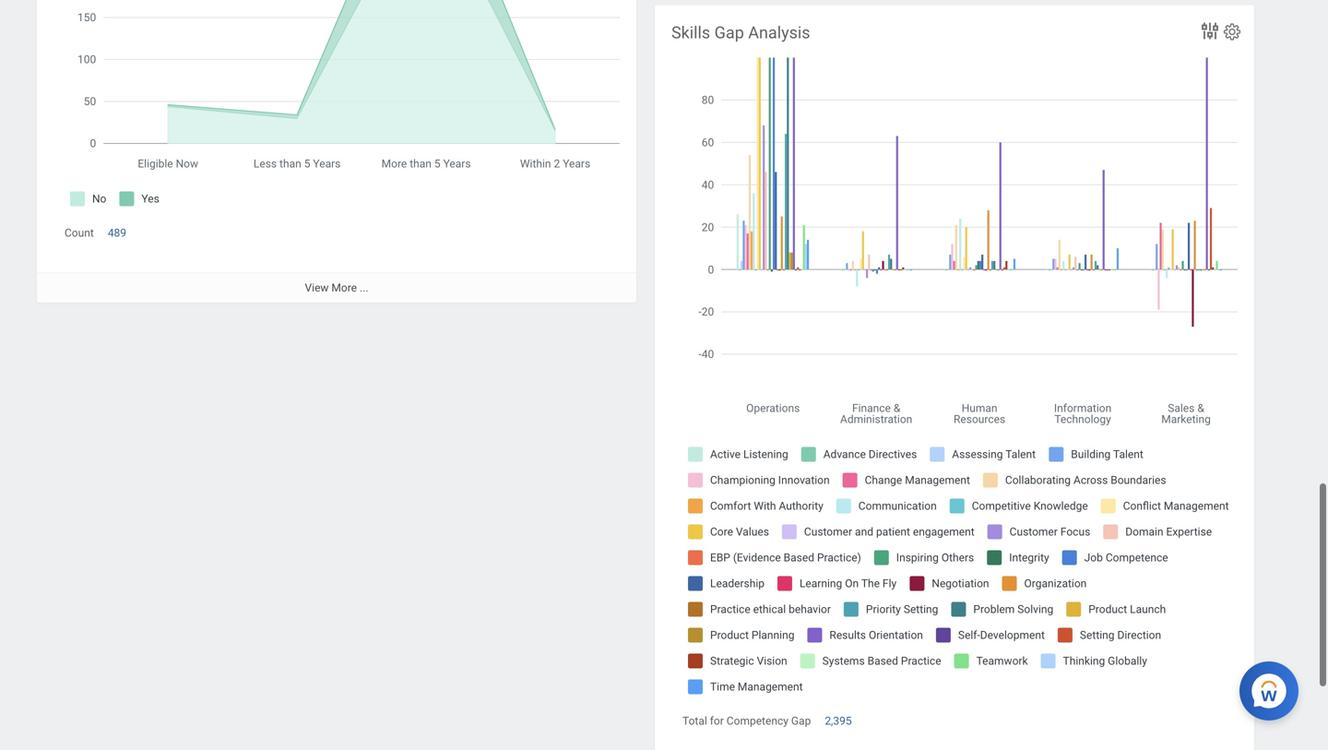 Task type: vqa. For each thing, say whether or not it's contained in the screenshot.
Toggle to Grid view option
no



Task type: describe. For each thing, give the bounding box(es) containing it.
total for competency gap
[[683, 715, 811, 728]]

2,395
[[825, 715, 852, 728]]

...
[[360, 281, 369, 294]]

0 vertical spatial gap
[[715, 23, 745, 42]]

for
[[710, 715, 724, 728]]

retirement eligibility by critical job element
[[37, 0, 637, 303]]

2,395 button
[[825, 714, 855, 729]]

configure skills gap analysis image
[[1223, 22, 1243, 42]]

view
[[305, 281, 329, 294]]

analysis
[[749, 23, 811, 42]]

configure and view chart data image
[[1200, 20, 1222, 42]]



Task type: locate. For each thing, give the bounding box(es) containing it.
gap left the 2,395
[[792, 715, 811, 728]]

competency
[[727, 715, 789, 728]]

skills gap analysis
[[672, 23, 811, 42]]

more
[[332, 281, 357, 294]]

total
[[683, 715, 708, 728]]

1 vertical spatial gap
[[792, 715, 811, 728]]

gap right 'skills'
[[715, 23, 745, 42]]

view more ...
[[305, 281, 369, 294]]

489
[[108, 227, 126, 240]]

count
[[65, 227, 94, 240]]

1 horizontal spatial gap
[[792, 715, 811, 728]]

gap
[[715, 23, 745, 42], [792, 715, 811, 728]]

skills
[[672, 23, 711, 42]]

489 button
[[108, 226, 129, 241]]

0 horizontal spatial gap
[[715, 23, 745, 42]]

skills gap analysis element
[[655, 5, 1255, 750]]

view more ... link
[[37, 272, 637, 303]]



